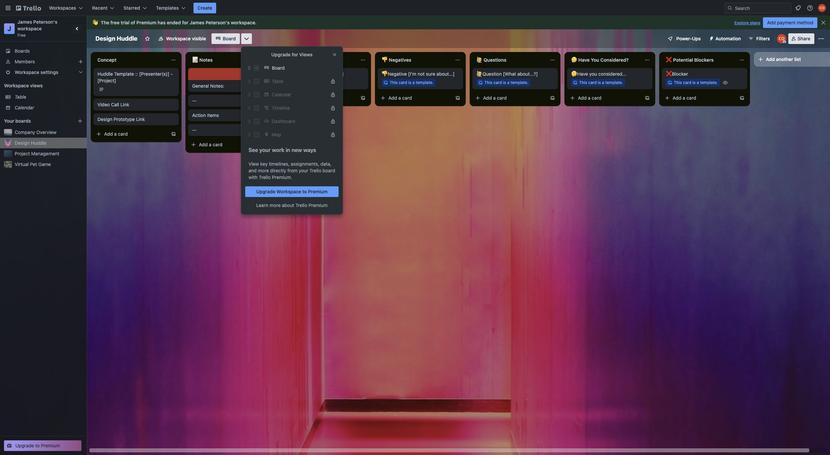 Task type: vqa. For each thing, say whether or not it's contained in the screenshot.
the topmost workspace.
no



Task type: locate. For each thing, give the bounding box(es) containing it.
card down [i
[[304, 80, 313, 85]]

0 vertical spatial for
[[182, 20, 189, 25]]

explore plans
[[735, 20, 761, 25]]

0 horizontal spatial calendar
[[15, 105, 34, 111]]

4 this from the left
[[580, 80, 588, 85]]

- inside huddle template :: [presenter(s)] - [project]
[[171, 71, 173, 77]]

add board image
[[77, 119, 83, 124]]

sm image
[[707, 33, 716, 43]]

1 vertical spatial more
[[270, 203, 281, 208]]

board down upgrade for views
[[272, 65, 285, 71]]

banner
[[87, 16, 831, 29]]

share button
[[789, 33, 815, 44]]

create from template… image for 📝 notes
[[266, 142, 271, 148]]

peterson's down back to home image
[[33, 19, 57, 25]]

design up project
[[15, 140, 30, 146]]

workspace up customize views "icon"
[[231, 20, 255, 25]]

0 vertical spatial design
[[96, 35, 115, 42]]

1 template. from the left
[[321, 80, 339, 85]]

calendar up boards
[[15, 105, 34, 111]]

3 this from the left
[[485, 80, 493, 85]]

card down 🙋question
[[494, 80, 502, 85]]

to
[[303, 189, 307, 195], [35, 444, 40, 449]]

about
[[282, 203, 295, 208]]

workspace for workspace settings
[[15, 69, 39, 75]]

create from template… image
[[456, 96, 461, 101], [266, 142, 271, 148]]

template. for 👎negative
[[416, 80, 434, 85]]

design huddle link
[[15, 140, 83, 147]]

workspace
[[166, 36, 191, 41], [15, 69, 39, 75], [4, 83, 29, 89], [277, 189, 301, 195]]

add a card button for ❌blocker
[[663, 93, 737, 104]]

trello right about at the left of page
[[296, 203, 308, 208]]

company overview link
[[15, 129, 83, 136]]

plans
[[751, 20, 761, 25]]

0 vertical spatial your
[[260, 147, 271, 153]]

a down really at the left of the page
[[318, 80, 320, 85]]

negatives
[[389, 57, 412, 63]]

0 horizontal spatial to
[[35, 444, 40, 449]]

this for 👎negative
[[390, 80, 398, 85]]

[i
[[311, 71, 314, 77]]

this card is a template.
[[390, 80, 434, 85], [485, 80, 529, 85], [580, 80, 624, 85], [675, 80, 719, 85]]

add down ❌blocker
[[673, 95, 682, 101]]

workspace left views
[[4, 83, 29, 89]]

1 horizontal spatial your
[[299, 168, 309, 174]]

0 horizontal spatial for
[[182, 20, 189, 25]]

this card is a template. down 🤔have you considered...
[[580, 80, 624, 85]]

👎negative [i'm not sure about...]
[[382, 71, 455, 77]]

template. down '❌blocker' link on the right top of the page
[[701, 80, 719, 85]]

huddle template :: [presenter(s)] - [project] link
[[98, 71, 175, 84]]

1 horizontal spatial design huddle
[[96, 35, 138, 42]]

table down workspace views
[[15, 94, 26, 100]]

design huddle down the free
[[96, 35, 138, 42]]

-
[[171, 71, 173, 77], [192, 98, 195, 104], [195, 98, 197, 104], [192, 127, 195, 133], [195, 127, 197, 133]]

1 horizontal spatial link
[[136, 117, 145, 122]]

this card is a template. down '❌blocker' link on the right top of the page
[[675, 80, 719, 85]]

work
[[272, 147, 285, 153]]

1 vertical spatial calendar
[[15, 105, 34, 111]]

wave image
[[92, 20, 98, 26]]

2 template. from the left
[[416, 80, 434, 85]]

0 vertical spatial huddle
[[117, 35, 138, 42]]

data,
[[321, 161, 332, 167]]

this for 🤔have
[[580, 80, 588, 85]]

huddle
[[117, 35, 138, 42], [98, 71, 113, 77], [31, 140, 46, 146]]

upgrade
[[272, 52, 291, 57], [257, 189, 276, 195], [15, 444, 34, 449]]

2 is from the left
[[409, 80, 412, 85]]

james up visible
[[190, 20, 205, 25]]

add a card button down 🤔have you considered... link
[[568, 93, 643, 104]]

this card is a template. down 🙋question [what about...?]
[[485, 80, 529, 85]]

1 horizontal spatial create from template… image
[[456, 96, 461, 101]]

1 horizontal spatial workspace
[[231, 20, 255, 25]]

0 vertical spatial calendar
[[272, 92, 291, 98]]

upgrade workspace to premium link
[[245, 187, 339, 197]]

5 template. from the left
[[701, 80, 719, 85]]

is down 🙋question [what about...?]
[[504, 80, 507, 85]]

board
[[323, 168, 335, 174]]

create from template… image for 👍positive [i really liked...]
[[361, 96, 366, 101]]

create from template… image
[[361, 96, 366, 101], [550, 96, 556, 101], [645, 96, 651, 101], [740, 96, 745, 101], [171, 132, 176, 137]]

1 -- from the top
[[192, 98, 197, 104]]

template. down considered... on the right top
[[606, 80, 624, 85]]

this member is an admin of this board. image
[[784, 40, 787, 43]]

2 this card is a template. from the left
[[485, 80, 529, 85]]

add a card button down '❌blocker' link on the right top of the page
[[663, 93, 737, 104]]

add down design prototype link
[[104, 131, 113, 137]]

0 vertical spatial create from template… image
[[456, 96, 461, 101]]

👎 negatives
[[382, 57, 412, 63]]

workspace inside workspace settings popup button
[[15, 69, 39, 75]]

1 is from the left
[[314, 80, 317, 85]]

-- link down action items link on the left of page
[[192, 127, 270, 134]]

0 vertical spatial workspace
[[231, 20, 255, 25]]

4 this card is a template. from the left
[[675, 80, 719, 85]]

0 vertical spatial more
[[258, 168, 269, 174]]

3 is from the left
[[504, 80, 507, 85]]

directly
[[270, 168, 287, 174]]

card down 🤔have you considered...
[[592, 95, 602, 101]]

see your work in new ways
[[249, 147, 316, 153]]

blockers
[[695, 57, 714, 63]]

peterson's down create button at left
[[206, 20, 230, 25]]

0 horizontal spatial create from template… image
[[266, 142, 271, 148]]

about...?]
[[518, 71, 538, 77]]

payment
[[778, 20, 797, 25]]

upgrade for views
[[272, 52, 313, 57]]

1 vertical spatial trello
[[259, 175, 271, 180]]

0 horizontal spatial board
[[223, 36, 236, 41]]

link down video call link link
[[136, 117, 145, 122]]

is down 🤔have you considered...
[[598, 80, 602, 85]]

1 horizontal spatial for
[[292, 52, 298, 57]]

card down items
[[213, 142, 223, 148]]

huddle up [project]
[[98, 71, 113, 77]]

workspace inside james peterson's workspace free
[[17, 26, 42, 31]]

a down [i'm at the top of the page
[[413, 80, 415, 85]]

card down '❌blocker' link on the right top of the page
[[687, 95, 697, 101]]

[i'm
[[409, 71, 417, 77]]

workspace visible
[[166, 36, 206, 41]]

template. for 🤔have
[[606, 80, 624, 85]]

show menu image
[[819, 35, 825, 42]]

questions
[[484, 57, 507, 63]]

2 vertical spatial trello
[[296, 203, 308, 208]]

this inside 👍positive [i really liked...] this card is a template.
[[295, 80, 303, 85]]

2 horizontal spatial huddle
[[117, 35, 138, 42]]

for right the ended
[[182, 20, 189, 25]]

your
[[260, 147, 271, 153], [299, 168, 309, 174]]

-- down action
[[192, 127, 197, 133]]

upgrade workspace to premium
[[257, 189, 328, 195]]

2 horizontal spatial trello
[[310, 168, 322, 174]]

add down 🙋question
[[484, 95, 492, 101]]

your down assignments, at top
[[299, 168, 309, 174]]

huddle down trial
[[117, 35, 138, 42]]

star or unstar board image
[[145, 36, 150, 41]]

1 vertical spatial --
[[192, 127, 197, 133]]

this card is a template. down [i'm at the top of the page
[[390, 80, 434, 85]]

design huddle inside text box
[[96, 35, 138, 42]]

project management
[[15, 151, 59, 157]]

more
[[258, 168, 269, 174], [270, 203, 281, 208]]

0 vertical spatial -- link
[[192, 98, 270, 104]]

add another list button
[[755, 52, 831, 67]]

calendar up timeline
[[272, 92, 291, 98]]

5 this from the left
[[675, 80, 683, 85]]

workspace inside banner
[[231, 20, 255, 25]]

this down 👍positive
[[295, 80, 303, 85]]

0 horizontal spatial james
[[17, 19, 32, 25]]

more right the learn
[[270, 203, 281, 208]]

template. down 👍positive [i really liked...] "link"
[[321, 80, 339, 85]]

1 vertical spatial upgrade
[[257, 189, 276, 195]]

0 vertical spatial trello
[[310, 168, 322, 174]]

1 horizontal spatial peterson's
[[206, 20, 230, 25]]

this down ❌blocker
[[675, 80, 683, 85]]

1 vertical spatial for
[[292, 52, 298, 57]]

2 -- from the top
[[192, 127, 197, 133]]

workspaces
[[49, 5, 76, 11]]

open information menu image
[[808, 5, 814, 11]]

about...]
[[437, 71, 455, 77]]

::
[[135, 71, 138, 77]]

.
[[255, 20, 257, 25]]

add a card down 🙋question
[[484, 95, 507, 101]]

peterson's
[[33, 19, 57, 25], [206, 20, 230, 25]]

to inside upgrade to premium link
[[35, 444, 40, 449]]

1 this card is a template. from the left
[[390, 80, 434, 85]]

james inside banner
[[190, 20, 205, 25]]

0 vertical spatial design huddle
[[96, 35, 138, 42]]

link for video call link
[[121, 102, 129, 108]]

card down 🙋question [what about...?]
[[498, 95, 507, 101]]

action items
[[192, 113, 219, 118]]

game
[[38, 162, 51, 167]]

template. down 🙋question [what about...?] link
[[511, 80, 529, 85]]

add another list
[[767, 56, 802, 62]]

trello right with
[[259, 175, 271, 180]]

0 horizontal spatial board link
[[212, 33, 240, 44]]

0 vertical spatial board link
[[212, 33, 240, 44]]

1 vertical spatial your
[[299, 168, 309, 174]]

explore
[[735, 20, 750, 25]]

📝 Notes text field
[[188, 55, 262, 65]]

1 horizontal spatial huddle
[[98, 71, 113, 77]]

-- for 1st -- link from the top
[[192, 98, 197, 104]]

add a card down items
[[199, 142, 223, 148]]

power-ups
[[677, 36, 702, 41]]

workspace up about at the left of page
[[277, 189, 301, 195]]

1 -- link from the top
[[192, 98, 270, 104]]

huddle up project management
[[31, 140, 46, 146]]

james peterson's workspace free
[[17, 19, 59, 38]]

peterson's inside james peterson's workspace free
[[33, 19, 57, 25]]

create from template… image for 👎 negatives
[[456, 96, 461, 101]]

1 vertical spatial board
[[272, 65, 285, 71]]

add down action items
[[199, 142, 208, 148]]

is down [i'm at the top of the page
[[409, 80, 412, 85]]

0 horizontal spatial workspace
[[17, 26, 42, 31]]

recent button
[[88, 3, 118, 13]]

1 vertical spatial workspace
[[17, 26, 42, 31]]

1 vertical spatial design
[[98, 117, 112, 122]]

0 horizontal spatial more
[[258, 168, 269, 174]]

design down the
[[96, 35, 115, 42]]

4 template. from the left
[[606, 80, 624, 85]]

you
[[592, 57, 600, 63]]

workspace inside workspace visible button
[[166, 36, 191, 41]]

-- up action
[[192, 98, 197, 104]]

table up timeline
[[272, 78, 284, 84]]

1 horizontal spatial to
[[303, 189, 307, 195]]

add a card button for 🙋question [what about...?]
[[473, 93, 548, 104]]

1 vertical spatial link
[[136, 117, 145, 122]]

your right see
[[260, 147, 271, 153]]

0 horizontal spatial your
[[260, 147, 271, 153]]

customize views image
[[243, 35, 250, 42]]

premium inside banner
[[137, 20, 157, 25]]

0 horizontal spatial link
[[121, 102, 129, 108]]

2 vertical spatial upgrade
[[15, 444, 34, 449]]

2 this from the left
[[390, 80, 398, 85]]

add a card button down [i'm at the top of the page
[[378, 93, 453, 104]]

learn more about trello premium link
[[257, 202, 328, 209]]

add a card down 👎negative
[[389, 95, 413, 101]]

notes:
[[210, 83, 225, 89]]

design
[[96, 35, 115, 42], [98, 117, 112, 122], [15, 140, 30, 146]]

🤔 Have You Considered? text field
[[568, 55, 641, 65]]

james up free
[[17, 19, 32, 25]]

design for design huddle link
[[15, 140, 30, 146]]

Board name text field
[[92, 33, 141, 44]]

0 vertical spatial upgrade
[[272, 52, 291, 57]]

trello down assignments, at top
[[310, 168, 322, 174]]

[what
[[504, 71, 517, 77]]

-- link up action items link on the left of page
[[192, 98, 270, 104]]

0 vertical spatial to
[[303, 189, 307, 195]]

add down 🤔have
[[578, 95, 587, 101]]

0 horizontal spatial table
[[15, 94, 26, 100]]

workspace down 👋 the free trial of premium has ended for james peterson's workspace .
[[166, 36, 191, 41]]

workspace up free
[[17, 26, 42, 31]]

is down '❌blocker' link on the right top of the page
[[693, 80, 696, 85]]

card down [i'm at the top of the page
[[403, 95, 413, 101]]

is for 🙋question
[[504, 80, 507, 85]]

more down "key"
[[258, 168, 269, 174]]

1 vertical spatial huddle
[[98, 71, 113, 77]]

design down video
[[98, 117, 112, 122]]

premium.
[[272, 175, 293, 180]]

template. inside 👍positive [i really liked...] this card is a template.
[[321, 80, 339, 85]]

0 horizontal spatial huddle
[[31, 140, 46, 146]]

1 vertical spatial create from template… image
[[266, 142, 271, 148]]

for inside banner
[[182, 20, 189, 25]]

this down 🙋question
[[485, 80, 493, 85]]

is down [i
[[314, 80, 317, 85]]

this down 🤔have
[[580, 80, 588, 85]]

3 this card is a template. from the left
[[580, 80, 624, 85]]

workspace down the members
[[15, 69, 39, 75]]

board left customize views "icon"
[[223, 36, 236, 41]]

0 vertical spatial link
[[121, 102, 129, 108]]

starred button
[[120, 3, 151, 13]]

👍positive [i really liked...] link
[[287, 71, 365, 77]]

is for 🤔have
[[598, 80, 602, 85]]

huddle inside huddle template :: [presenter(s)] - [project]
[[98, 71, 113, 77]]

template. down not
[[416, 80, 434, 85]]

your boards with 4 items element
[[4, 117, 67, 125]]

create from template… image for 🤔have you considered...
[[645, 96, 651, 101]]

1 vertical spatial table
[[15, 94, 26, 100]]

🤔
[[572, 57, 578, 63]]

add a card button for 🤔have you considered...
[[568, 93, 643, 104]]

this card is a template. for [i'm
[[390, 80, 434, 85]]

1 vertical spatial to
[[35, 444, 40, 449]]

add a card down you
[[578, 95, 602, 101]]

members link
[[0, 56, 87, 67]]

2 vertical spatial design
[[15, 140, 30, 146]]

create
[[198, 5, 212, 11]]

1 horizontal spatial table
[[272, 78, 284, 84]]

add a card down ❌blocker
[[673, 95, 697, 101]]

5 is from the left
[[693, 80, 696, 85]]

0 horizontal spatial peterson's
[[33, 19, 57, 25]]

share
[[798, 36, 811, 41]]

considered...
[[599, 71, 627, 77]]

1 horizontal spatial board
[[272, 65, 285, 71]]

design huddle down company overview
[[15, 140, 46, 146]]

add for 🤔 have you considered?
[[578, 95, 587, 101]]

1 this from the left
[[295, 80, 303, 85]]

template.
[[321, 80, 339, 85], [416, 80, 434, 85], [511, 80, 529, 85], [606, 80, 624, 85], [701, 80, 719, 85]]

templates
[[156, 5, 179, 11]]

james peterson's workspace link
[[17, 19, 59, 31]]

link right call
[[121, 102, 129, 108]]

workspace settings
[[15, 69, 58, 75]]

card
[[304, 80, 313, 85], [399, 80, 408, 85], [494, 80, 502, 85], [589, 80, 597, 85], [684, 80, 692, 85], [403, 95, 413, 101], [498, 95, 507, 101], [592, 95, 602, 101], [687, 95, 697, 101], [118, 131, 128, 137], [213, 142, 223, 148]]

this down 👎negative
[[390, 80, 398, 85]]

0 vertical spatial table
[[272, 78, 284, 84]]

add down 👎negative
[[389, 95, 398, 101]]

add a card
[[389, 95, 413, 101], [484, 95, 507, 101], [578, 95, 602, 101], [673, 95, 697, 101], [104, 131, 128, 137], [199, 142, 223, 148]]

for left views in the left of the page
[[292, 52, 298, 57]]

add for 🙋 questions
[[484, 95, 492, 101]]

this card is a template. for you
[[580, 80, 624, 85]]

0 horizontal spatial design huddle
[[15, 140, 46, 146]]

premium
[[137, 20, 157, 25], [308, 189, 328, 195], [309, 203, 328, 208], [41, 444, 60, 449]]

👎
[[382, 57, 388, 63]]

4 is from the left
[[598, 80, 602, 85]]

3 template. from the left
[[511, 80, 529, 85]]

add a card button down [what at the top right of the page
[[473, 93, 548, 104]]

workspace inside upgrade workspace to premium link
[[277, 189, 301, 195]]

0 vertical spatial --
[[192, 98, 197, 104]]

1 vertical spatial -- link
[[192, 127, 270, 134]]

Concept text field
[[94, 55, 167, 65]]

1 horizontal spatial board link
[[262, 63, 339, 73]]

1 horizontal spatial james
[[190, 20, 205, 25]]

j link
[[4, 23, 15, 34]]

add payment method button
[[764, 17, 818, 28]]

positives
[[294, 57, 315, 63]]



Task type: describe. For each thing, give the bounding box(es) containing it.
link for design prototype link
[[136, 117, 145, 122]]

card down you
[[589, 80, 597, 85]]

virtual pet game link
[[15, 161, 83, 168]]

card down prototype
[[118, 131, 128, 137]]

new
[[292, 147, 302, 153]]

upgrade to premium
[[15, 444, 60, 449]]

create from template… image for ❌blocker
[[740, 96, 745, 101]]

workspace for workspace views
[[4, 83, 29, 89]]

add for 👎 negatives
[[389, 95, 398, 101]]

huddle inside text box
[[117, 35, 138, 42]]

[presenter(s)]
[[139, 71, 170, 77]]

Search field
[[733, 3, 792, 13]]

a down items
[[209, 142, 212, 148]]

company
[[15, 130, 35, 135]]

upgrade for upgrade for views
[[272, 52, 291, 57]]

design for design prototype link link
[[98, 117, 112, 122]]

0 horizontal spatial trello
[[259, 175, 271, 180]]

1 horizontal spatial trello
[[296, 203, 308, 208]]

banner containing 👋
[[87, 16, 831, 29]]

peterson's inside banner
[[206, 20, 230, 25]]

explore plans button
[[735, 19, 761, 27]]

management
[[31, 151, 59, 157]]

call
[[111, 102, 119, 108]]

a down 🙋question [what about...?]
[[508, 80, 510, 85]]

key
[[260, 161, 268, 167]]

potential
[[674, 57, 694, 63]]

to inside upgrade workspace to premium link
[[303, 189, 307, 195]]

list
[[795, 56, 802, 62]]

card down 👎negative
[[399, 80, 408, 85]]

👍positive
[[287, 71, 310, 77]]

1 vertical spatial design huddle
[[15, 140, 46, 146]]

workspace visible button
[[154, 33, 210, 44]]

🤔 have you considered?
[[572, 57, 629, 63]]

have
[[579, 57, 590, 63]]

is for 👎negative
[[409, 80, 412, 85]]

add left another
[[767, 56, 776, 62]]

design prototype link
[[98, 117, 145, 122]]

🙋question
[[477, 71, 502, 77]]

add payment method
[[768, 20, 814, 25]]

views
[[30, 83, 43, 89]]

design inside text box
[[96, 35, 115, 42]]

0 vertical spatial board
[[223, 36, 236, 41]]

notes
[[200, 57, 213, 63]]

a down '❌blocker' link on the right top of the page
[[698, 80, 700, 85]]

workspace views
[[4, 83, 43, 89]]

add a card for 🙋question [what about...?]
[[484, 95, 507, 101]]

huddle template :: [presenter(s)] - [project]
[[98, 71, 173, 84]]

👎negative
[[382, 71, 407, 77]]

add for ❌ potential blockers
[[673, 95, 682, 101]]

[project]
[[98, 78, 116, 84]]

settings
[[41, 69, 58, 75]]

assignments,
[[291, 161, 320, 167]]

learn more about trello premium
[[257, 203, 328, 208]]

really
[[316, 71, 327, 77]]

card down ❌blocker
[[684, 80, 692, 85]]

📝 notes
[[192, 57, 213, 63]]

has
[[158, 20, 166, 25]]

action
[[192, 113, 206, 118]]

add a card for 🤔have you considered...
[[578, 95, 602, 101]]

project management link
[[15, 151, 83, 157]]

learn
[[257, 203, 269, 208]]

filters button
[[747, 33, 773, 44]]

and
[[249, 168, 257, 174]]

a inside 👍positive [i really liked...] this card is a template.
[[318, 80, 320, 85]]

a down 👎negative
[[399, 95, 401, 101]]

more inside view key timelines, assignments, data, and more directly from your trello board with trello premium.
[[258, 168, 269, 174]]

upgrade for upgrade workspace to premium
[[257, 189, 276, 195]]

add a card button for 👎negative [i'm not sure about...]
[[378, 93, 453, 104]]

your inside view key timelines, assignments, data, and more directly from your trello board with trello premium.
[[299, 168, 309, 174]]

👍
[[287, 57, 293, 63]]

template. for 🙋question
[[511, 80, 529, 85]]

views
[[300, 52, 313, 57]]

not
[[418, 71, 425, 77]]

overview
[[36, 130, 57, 135]]

a down 🤔have you considered...
[[603, 80, 605, 85]]

workspaces button
[[45, 3, 87, 13]]

create button
[[194, 3, 216, 13]]

view
[[249, 161, 259, 167]]

a down ❌blocker
[[683, 95, 686, 101]]

❌ potential blockers
[[667, 57, 714, 63]]

with
[[249, 175, 258, 180]]

items
[[207, 113, 219, 118]]

video call link
[[98, 102, 129, 108]]

add a card button down design prototype link link
[[94, 129, 168, 140]]

liked...]
[[328, 71, 344, 77]]

👍 Positives text field
[[283, 55, 357, 65]]

📝
[[192, 57, 198, 63]]

free
[[111, 20, 120, 25]]

primary element
[[0, 0, 831, 16]]

-- for 1st -- link from the bottom
[[192, 127, 197, 133]]

card inside 👍positive [i really liked...] this card is a template.
[[304, 80, 313, 85]]

2 vertical spatial huddle
[[31, 140, 46, 146]]

add a card button down action items link on the left of page
[[188, 140, 263, 150]]

add for 📝 notes
[[199, 142, 208, 148]]

a down design prototype link
[[114, 131, 117, 137]]

dashboard
[[272, 119, 296, 124]]

calendar link
[[15, 105, 83, 111]]

workspace for workspace visible
[[166, 36, 191, 41]]

this for 🙋question
[[485, 80, 493, 85]]

close popover image
[[332, 52, 338, 57]]

🙋 Questions text field
[[473, 55, 546, 65]]

starred
[[124, 5, 140, 11]]

template
[[114, 71, 134, 77]]

christina overa (christinaovera) image
[[819, 4, 827, 12]]

a down 🙋question
[[494, 95, 496, 101]]

method
[[798, 20, 814, 25]]

general notes:
[[192, 83, 225, 89]]

view key timelines, assignments, data, and more directly from your trello board with trello premium.
[[249, 161, 335, 180]]

🤔have
[[572, 71, 589, 77]]

add left payment
[[768, 20, 777, 25]]

a down you
[[589, 95, 591, 101]]

add a card for 👎negative [i'm not sure about...]
[[389, 95, 413, 101]]

pet
[[30, 162, 37, 167]]

add a card down design prototype link
[[104, 131, 128, 137]]

🙋question [what about...?] link
[[477, 71, 554, 77]]

workspace navigation collapse icon image
[[73, 24, 82, 33]]

christina overa (christinaovera) image
[[778, 34, 787, 43]]

is inside 👍positive [i really liked...] this card is a template.
[[314, 80, 317, 85]]

ups
[[693, 36, 702, 41]]

add for concept
[[104, 131, 113, 137]]

upgrade for upgrade to premium
[[15, 444, 34, 449]]

james inside james peterson's workspace free
[[17, 19, 32, 25]]

🤔have you considered...
[[572, 71, 627, 77]]

2 -- link from the top
[[192, 127, 270, 134]]

👍 positives
[[287, 57, 315, 63]]

❌ Potential Blockers text field
[[663, 55, 736, 65]]

back to home image
[[16, 3, 41, 13]]

power-
[[677, 36, 693, 41]]

boards
[[15, 48, 30, 54]]

0 notifications image
[[795, 4, 803, 12]]

add a card for ❌blocker
[[673, 95, 697, 101]]

boards
[[15, 118, 31, 124]]

of
[[131, 20, 135, 25]]

👎 Negatives text field
[[378, 55, 452, 65]]

create from template… image for 🙋question [what about...?]
[[550, 96, 556, 101]]

in
[[286, 147, 291, 153]]

table link
[[15, 94, 83, 101]]

you
[[590, 71, 598, 77]]

ways
[[304, 147, 316, 153]]

virtual pet game
[[15, 162, 51, 167]]

🤔have you considered... link
[[572, 71, 649, 77]]

this card is a template. for [what
[[485, 80, 529, 85]]

1 horizontal spatial more
[[270, 203, 281, 208]]

workspace settings button
[[0, 67, 87, 78]]

1 horizontal spatial calendar
[[272, 92, 291, 98]]

search image
[[728, 5, 733, 11]]

video call link link
[[98, 102, 175, 108]]

1 vertical spatial board link
[[262, 63, 339, 73]]

table inside table "link"
[[15, 94, 26, 100]]

power-ups button
[[664, 33, 706, 44]]



